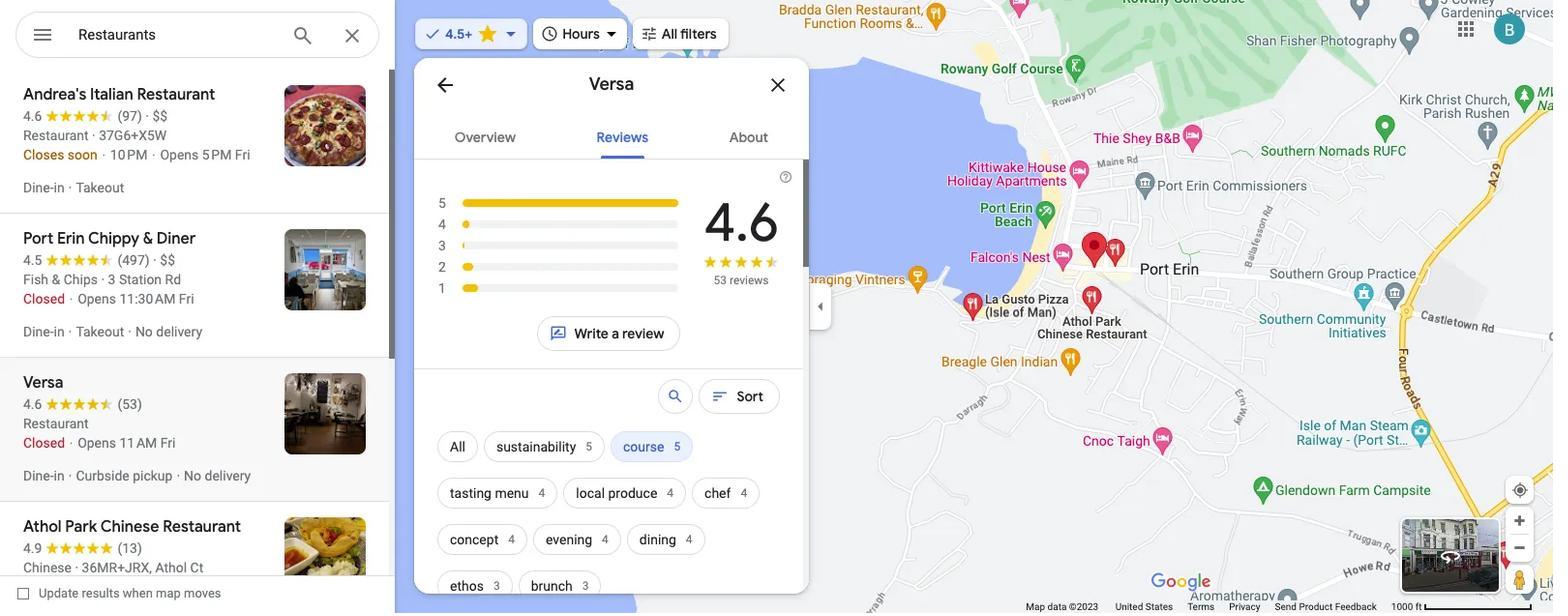 Task type: vqa. For each thing, say whether or not it's contained in the screenshot.


Task type: describe. For each thing, give the bounding box(es) containing it.
map data ©2023
[[1026, 602, 1101, 613]]

4 inside chef 4
[[741, 487, 747, 500]]

4.5+ button
[[415, 13, 528, 55]]

evening 4
[[546, 532, 609, 548]]

 button
[[15, 12, 70, 62]]

reviews button
[[581, 112, 664, 159]]

sustainability
[[496, 439, 576, 455]]

brunch
[[531, 579, 573, 594]]

local produce, mentioned in 4 reviews radio
[[563, 470, 686, 517]]

chef
[[705, 486, 731, 501]]

privacy button
[[1229, 601, 1260, 614]]

all filters button
[[633, 13, 728, 55]]

overview
[[455, 129, 516, 146]]

when
[[123, 586, 153, 601]]

results for restaurants feed
[[0, 70, 395, 614]]

reviews
[[597, 129, 648, 146]]

collapse side panel image
[[810, 296, 831, 317]]

terms
[[1187, 602, 1215, 613]]

5 for course
[[674, 440, 680, 454]]

versa
[[589, 74, 634, 96]]

tasting menu, mentioned in 4 reviews radio
[[437, 470, 558, 517]]

ethos
[[450, 579, 484, 594]]

about button
[[714, 112, 784, 159]]

write a review image
[[549, 325, 567, 343]]

ft
[[1415, 602, 1422, 613]]

4 stars, 1 review image
[[437, 214, 679, 235]]

google maps element
[[0, 0, 1553, 614]]

evening, mentioned in 4 reviews radio
[[533, 517, 621, 563]]

menu
[[495, 486, 529, 501]]

1000
[[1391, 602, 1413, 613]]

5 inside image
[[438, 195, 446, 211]]

terms button
[[1187, 601, 1215, 614]]

data
[[1048, 602, 1067, 613]]

all for all filters
[[662, 25, 678, 43]]

3 inside image
[[438, 238, 446, 254]]

3 for brunch
[[582, 580, 589, 593]]

review
[[622, 325, 664, 343]]

street view image
[[1439, 545, 1462, 568]]

©2023
[[1069, 602, 1098, 613]]

2 stars, 2 reviews image
[[437, 256, 679, 278]]

all filters
[[662, 25, 717, 43]]

ethos 3
[[450, 579, 500, 594]]

brunch, mentioned in 3 reviews radio
[[518, 563, 601, 610]]

Update results when map moves checkbox
[[17, 582, 221, 606]]

4 inside local produce 4
[[667, 487, 674, 500]]

send
[[1275, 602, 1297, 613]]

zoom out image
[[1512, 541, 1527, 555]]

dining 4
[[639, 532, 692, 548]]

map
[[156, 586, 181, 601]]

tasting menu 4
[[450, 486, 545, 501]]

1000 ft button
[[1391, 602, 1533, 613]]

zoom in image
[[1512, 514, 1527, 528]]

hours button
[[533, 13, 627, 55]]

2
[[438, 259, 446, 275]]

write
[[574, 325, 609, 343]]

produce
[[608, 486, 657, 501]]

footer inside google maps element
[[1026, 601, 1391, 614]]

4 inside image
[[438, 217, 446, 232]]


[[31, 21, 54, 48]]

course
[[623, 439, 664, 455]]

moves
[[184, 586, 221, 601]]

concept, mentioned in 4 reviews radio
[[437, 517, 527, 563]]

brunch 3
[[531, 579, 589, 594]]

overview button
[[439, 112, 531, 159]]

4 inside evening 4
[[602, 533, 609, 547]]

search reviews image
[[667, 388, 685, 405]]

concept
[[450, 532, 499, 548]]



Task type: locate. For each thing, give the bounding box(es) containing it.
sustainability 5
[[496, 439, 592, 455]]

1 horizontal spatial 5
[[586, 440, 592, 454]]

0 horizontal spatial 3
[[438, 238, 446, 254]]

1000 ft
[[1391, 602, 1422, 613]]

3 stars, 0 reviews image
[[437, 235, 679, 256]]

all inside option
[[450, 439, 465, 455]]

5 inside sustainability 5
[[586, 440, 592, 454]]

1
[[438, 281, 446, 296]]

3 inside ethos 3
[[493, 580, 500, 593]]

states
[[1145, 602, 1173, 613]]

filters
[[680, 25, 717, 43]]

sort
[[737, 388, 763, 405]]

1 vertical spatial all
[[450, 439, 465, 455]]

53
[[714, 274, 727, 287]]

3 for ethos
[[493, 580, 500, 593]]

privacy
[[1229, 602, 1260, 613]]

update results when map moves
[[39, 586, 221, 601]]

0 horizontal spatial all
[[450, 439, 465, 455]]

united
[[1115, 602, 1143, 613]]

all for all
[[450, 439, 465, 455]]

refine reviews option group
[[437, 424, 780, 610]]

footer
[[1026, 601, 1391, 614]]

0 vertical spatial all
[[662, 25, 678, 43]]

5 stars, 47 reviews image
[[437, 193, 680, 214]]

all left filters
[[662, 25, 678, 43]]

chef, mentioned in 4 reviews radio
[[692, 470, 760, 517]]

dining, mentioned in 4 reviews radio
[[627, 517, 705, 563]]

None field
[[78, 23, 276, 46]]

united states
[[1115, 602, 1173, 613]]

sort image
[[712, 388, 729, 405]]

tab list containing overview
[[414, 112, 809, 159]]

local produce 4
[[576, 486, 674, 501]]

4 right concept
[[508, 533, 515, 547]]

course 5
[[623, 439, 680, 455]]

5
[[438, 195, 446, 211], [586, 440, 592, 454], [674, 440, 680, 454]]

course, mentioned in 5 reviews radio
[[611, 424, 693, 470]]

versa main content
[[414, 58, 809, 610]]

sort button
[[699, 374, 780, 420]]

4.5+
[[445, 25, 472, 43]]

3 up 2
[[438, 238, 446, 254]]

4.6 stars image
[[703, 254, 780, 273]]

4 right chef
[[741, 487, 747, 500]]

write a review
[[574, 325, 664, 343]]

5 right course on the left of the page
[[674, 440, 680, 454]]

1 horizontal spatial 3
[[493, 580, 500, 593]]

2 horizontal spatial 3
[[582, 580, 589, 593]]

results
[[82, 586, 120, 601]]

5 up local
[[586, 440, 592, 454]]

 search field
[[15, 12, 395, 62]]

4 right menu at bottom left
[[539, 487, 545, 500]]

none field inside restaurants field
[[78, 23, 276, 46]]

5 for sustainability
[[586, 440, 592, 454]]

4.6
[[704, 189, 779, 257]]

All reviews radio
[[437, 424, 478, 470]]

local
[[576, 486, 605, 501]]

about
[[729, 129, 768, 146]]

4 inside tasting menu 4
[[539, 487, 545, 500]]

3
[[438, 238, 446, 254], [493, 580, 500, 593], [582, 580, 589, 593]]

53 reviews
[[714, 274, 769, 287]]

3 right "brunch"
[[582, 580, 589, 593]]

chef 4
[[705, 486, 747, 501]]

send product feedback button
[[1275, 601, 1377, 614]]

evening
[[546, 532, 592, 548]]

show street view coverage image
[[1506, 565, 1534, 594]]

send product feedback
[[1275, 602, 1377, 613]]

a
[[612, 325, 619, 343]]

4 inside dining 4
[[686, 533, 692, 547]]

reviews
[[730, 274, 769, 287]]

1 horizontal spatial all
[[662, 25, 678, 43]]

map
[[1026, 602, 1045, 613]]

tab list
[[414, 112, 809, 159]]

write a review button
[[537, 311, 681, 357]]

dining
[[639, 532, 676, 548]]

3 inside brunch 3
[[582, 580, 589, 593]]

all
[[662, 25, 678, 43], [450, 439, 465, 455]]

product
[[1299, 602, 1333, 613]]

all inside button
[[662, 25, 678, 43]]

4 right produce
[[667, 487, 674, 500]]

ethos, mentioned in 3 reviews radio
[[437, 563, 513, 610]]

update
[[39, 586, 79, 601]]

2 horizontal spatial 5
[[674, 440, 680, 454]]

3 right ethos
[[493, 580, 500, 593]]

sustainability, mentioned in 5 reviews radio
[[484, 424, 605, 470]]

footer containing map data ©2023
[[1026, 601, 1391, 614]]

united states button
[[1115, 601, 1173, 614]]

5 inside course 5
[[674, 440, 680, 454]]

4 up 2
[[438, 217, 446, 232]]

4 right evening
[[602, 533, 609, 547]]

concept 4
[[450, 532, 515, 548]]

1 stars, 3 reviews image
[[437, 278, 679, 299]]

5 up 2
[[438, 195, 446, 211]]

4
[[438, 217, 446, 232], [539, 487, 545, 500], [667, 487, 674, 500], [741, 487, 747, 500], [508, 533, 515, 547], [602, 533, 609, 547], [686, 533, 692, 547]]

tasting
[[450, 486, 492, 501]]

all up tasting
[[450, 439, 465, 455]]

Restaurants field
[[15, 12, 379, 59]]

tab list inside google maps element
[[414, 112, 809, 159]]

0 horizontal spatial 5
[[438, 195, 446, 211]]

hours
[[562, 25, 600, 43]]

4 inside concept 4
[[508, 533, 515, 547]]

show your location image
[[1512, 482, 1529, 499]]

feedback
[[1335, 602, 1377, 613]]

4 right 'dining'
[[686, 533, 692, 547]]



